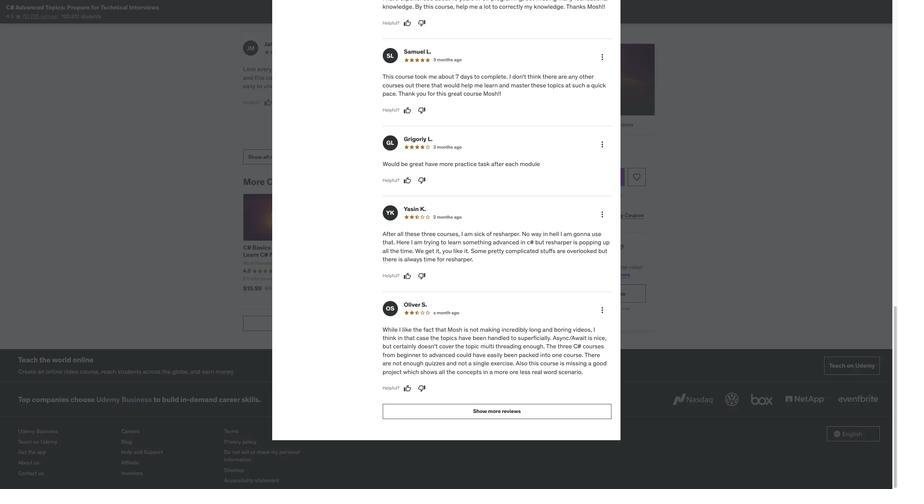 Task type: locate. For each thing, give the bounding box(es) containing it.
1 vertical spatial been
[[473, 335, 487, 342]]

really inside love every mosh's courses, clear explanation and this course really special, not too long but easy to understand.
[[286, 74, 300, 81]]

for down well
[[428, 90, 435, 97]]

get inside 'udemy business teach on udemy get the app about us contact us'
[[18, 450, 27, 456]]

0 vertical spatial students
[[81, 13, 102, 20]]

about inside i solved my doubts about event handling and asynchronous programming, which have always been a bit obscure topics for me.
[[402, 91, 418, 98]]

hours
[[261, 276, 272, 282], [442, 276, 453, 282]]

like
[[454, 247, 463, 255], [403, 326, 412, 334]]

reviews for each
[[502, 409, 521, 415]]

easy
[[243, 82, 256, 90]]

i right c#,
[[393, 74, 394, 81]]

and right help
[[134, 450, 143, 456]]

1 vertical spatial think
[[383, 335, 397, 342]]

long inside love every mosh's courses, clear explanation and this course really special, not too long but easy to understand.
[[344, 74, 356, 81]]

i solved my doubts about event handling and asynchronous programming, which have always been a bit obscure topics for me.
[[382, 82, 505, 115]]

10
[[452, 0, 458, 2]]

top
[[18, 396, 30, 405]]

$16.58
[[575, 306, 589, 312]]

1 horizontal spatial three
[[558, 343, 572, 351]]

incredibly
[[502, 326, 528, 334]]

but inside love every mosh's courses, clear explanation and this course really special, not too long but easy to understand.
[[358, 74, 367, 81]]

1 horizontal spatial always
[[405, 256, 423, 263]]

1 vertical spatial course,
[[556, 264, 573, 271]]

there left any
[[543, 73, 557, 80]]

to right lot
[[493, 3, 498, 10]]

i inside i solved my doubts about event handling and asynchronous programming, which have always been a bit obscure topics for me.
[[475, 82, 477, 90]]

personal inside 'get this course, plus 11,000+ of our top-rated courses, with personal plan.'
[[568, 272, 589, 278]]

hours inside 5.5 total hours $15.99 $129.99
[[261, 276, 272, 282]]

i have experienced about 10 years in c# programing, but missing many foundational knowledge. by this course, help me a lot to correctly my knowledge. thanks mosh!!
[[383, 0, 609, 10]]

all inside the while i like the fact that mosh is not making incredibly long and boring videos, i think in that case the topics have been handled to superficially. async/await is nice, but certainly doesn't cover the topic multi threading enough. the three c# courses from beginner to advanced could have easily been packed into one course. there are not enough quizzes and not a single exercise. also this course is missing a good project which shows all the concepts in a more ore less real word scenario.
[[439, 369, 445, 376]]

teach inside 'udemy business teach on udemy get the app about us contact us'
[[18, 439, 32, 446]]

the down that.
[[390, 247, 399, 255]]

1 vertical spatial on
[[33, 439, 39, 446]]

1 vertical spatial online
[[46, 368, 62, 376]]

at inside this course took me about 7 days to complete. i don't think there are any other courses out there that would help me learn and master these topics at such a quick pace. thank you for this great course mosh!!
[[566, 81, 571, 89]]

hours up $129.99
[[261, 276, 272, 282]]

on inside 'udemy business teach on udemy get the app about us contact us'
[[33, 439, 39, 446]]

mosh's
[[274, 65, 292, 73]]

this inside 'get this course, plus 11,000+ of our top-rated courses, with personal plan.'
[[546, 264, 554, 271]]

take
[[448, 74, 460, 81]]

show for would be great have more practice task after each module
[[473, 409, 487, 415]]

0 horizontal spatial on
[[33, 439, 39, 446]]

1 horizontal spatial online
[[73, 356, 93, 365]]

0 vertical spatial business
[[121, 396, 152, 405]]

in left hell
[[544, 230, 548, 238]]

helpful? for this course took me about 7 days to complete. i don't think there are any other courses out there that would help me learn and master these topics at such a quick pace. thank you for this great course mosh!!
[[383, 107, 400, 113]]

like left the "it."
[[454, 247, 463, 255]]

try personal plan for free link
[[536, 285, 646, 303]]

asynchronous
[[382, 99, 420, 107]]

mark review by grigoriy l. as helpful image
[[404, 177, 412, 185]]

and inside love every mosh's courses, clear explanation and this course really special, not too long but easy to understand.
[[243, 74, 253, 81]]

1 vertical spatial of
[[605, 264, 610, 271]]

0 horizontal spatial great
[[410, 160, 424, 168]]

more
[[243, 176, 265, 188]]

back
[[591, 192, 601, 198]]

it
[[406, 82, 410, 90]]

1 horizontal spatial course,
[[435, 3, 455, 10]]

think down while at bottom left
[[383, 335, 397, 342]]

do not sell or share my personal information button
[[224, 448, 321, 466]]

1 horizontal spatial knowledge.
[[534, 3, 565, 10]]

three inside after all these three courses, i am sick of resharper. no way in hell i am gonna use that. here i am trying to learn something advanced in c# but resharper is popping up all the time. we get it, you like it. some pretty complicated stuffs are overlooked but there is always time for resharper.
[[422, 230, 436, 238]]

hours inside javascript basics for beginners mosh hamedani 4.6 6.5 total hours $14.99 $119.99
[[442, 276, 453, 282]]

are inside after all these three courses, i am sick of resharper. no way in hell i am gonna use that. here i am trying to learn something advanced in c# but resharper is popping up all the time. we get it, you like it. some pretty complicated stuffs are overlooked but there is always time for resharper.
[[557, 247, 566, 255]]

real
[[532, 369, 543, 376]]

teach for the
[[18, 356, 38, 365]]

total
[[251, 276, 260, 282], [432, 276, 441, 282]]

resharper. down the "it."
[[446, 256, 474, 263]]

business down across
[[121, 396, 152, 405]]

of right sick
[[487, 230, 492, 238]]

have inside i have experienced about 10 years in c# programing, but missing many foundational knowledge. by this course, help me a lot to correctly my knowledge. thanks mosh!!
[[386, 0, 399, 2]]

nice,
[[594, 335, 607, 342]]

0 vertical spatial show
[[382, 111, 396, 117]]

0 horizontal spatial been
[[401, 108, 415, 115]]

been up 'topic'
[[473, 335, 487, 342]]

always inside i solved my doubts about event handling and asynchronous programming, which have always been a bit obscure topics for me.
[[382, 108, 400, 115]]

c#
[[527, 239, 534, 246]]

0 vertical spatial really
[[286, 74, 300, 81]]

that
[[432, 81, 443, 89], [436, 326, 447, 334], [404, 335, 415, 342]]

udemy up app
[[41, 439, 57, 446]]

programing,
[[492, 0, 524, 2]]

i up 'nice,'
[[594, 326, 596, 334]]

pretty
[[488, 247, 504, 255]]

always down time.
[[405, 256, 423, 263]]

about down it
[[402, 91, 418, 98]]

0 horizontal spatial of
[[487, 230, 492, 238]]

ago for samuel l.
[[454, 57, 462, 63]]

and up easy
[[243, 74, 253, 81]]

understand.
[[264, 82, 296, 90]]

been down threading
[[504, 352, 518, 359]]

basics for hamedani
[[455, 244, 473, 252]]

c# inside the while i like the fact that mosh is not making incredibly long and boring videos, i think in that case the topics have been handled to superficially. async/await is nice, but certainly doesn't cover the topic multi threading enough. the three c# courses from beginner to advanced could have easily been packed into one course. there are not enough quizzes and not a single exercise. also this course is missing a good project which shows all the concepts in a more ore less real word scenario.
[[574, 343, 582, 351]]

us right about
[[34, 460, 39, 467]]

to down the doesn't
[[422, 352, 428, 359]]

is
[[411, 82, 416, 90], [574, 239, 578, 246], [399, 256, 403, 263], [464, 326, 469, 334], [588, 335, 593, 342], [561, 360, 565, 368]]

1 basics from the left
[[253, 244, 271, 252]]

not inside terms privacy policy do not sell or share my personal information sitemap accessibility statement
[[232, 450, 240, 456]]

1 horizontal spatial advanced
[[493, 239, 520, 246]]

3 up would be great have more practice task after each module on the top of the page
[[434, 144, 436, 150]]

students down c# advanced topics: prepare for technical interviews
[[81, 13, 102, 20]]

for down it,
[[438, 256, 445, 263]]

0 vertical spatial topics
[[548, 81, 565, 89]]

i left solved
[[475, 82, 477, 90]]

always inside after all these three courses, i am sick of resharper. no way in hell i am gonna use that. here i am trying to learn something advanced in c# but resharper is popping up all the time. we get it, you like it. some pretty complicated stuffs are overlooked but there is always time for resharper.
[[405, 256, 423, 263]]

0 horizontal spatial teach on udemy link
[[18, 438, 115, 448]]

the inside 'udemy business teach on udemy get the app about us contact us'
[[28, 450, 36, 456]]

nasdaq image
[[671, 392, 715, 409]]

out
[[406, 81, 415, 89]]

2 vertical spatial 3 months ago
[[434, 144, 462, 150]]

my right correctly
[[525, 3, 533, 10]]

students right 'reach'
[[118, 368, 142, 376]]

this inside this course took me about 7 days to complete. i don't think there are any other courses out there that would help me learn and master these topics at such a quick pace. thank you for this great course mosh!!
[[437, 90, 447, 97]]

students inside "teach the world online create an online video course, reach students across the globe, and earn money"
[[118, 368, 142, 376]]

0 vertical spatial been
[[401, 108, 415, 115]]

1 vertical spatial these
[[405, 230, 420, 238]]

you inside this course took me about 7 days to complete. i don't think there are any other courses out there that would help me learn and master these topics at such a quick pace. thank you for this great course mosh!!
[[417, 90, 427, 97]]

4.5 up 5.5
[[243, 268, 251, 275]]

after right task
[[492, 160, 504, 168]]

for left free
[[606, 290, 614, 298]]

1 horizontal spatial there
[[416, 81, 430, 89]]

udemy business link down 'reach'
[[96, 396, 152, 405]]

helpful? for love every mosh's courses, clear explanation and this course really special, not too long but easy to understand.
[[243, 100, 260, 105]]

2 hours from the left
[[442, 276, 453, 282]]

are down resharper
[[557, 247, 566, 255]]

2 basics from the left
[[455, 244, 473, 252]]

1 vertical spatial like
[[403, 326, 412, 334]]

for left me.
[[471, 108, 478, 115]]

learn down our
[[603, 272, 617, 278]]

there inside after all these three courses, i am sick of resharper. no way in hell i am gonna use that. here i am trying to learn something advanced in c# but resharper is popping up all the time. we get it, you like it. some pretty complicated stuffs are overlooked but there is always time for resharper.
[[383, 256, 397, 263]]

1 hours from the left
[[261, 276, 272, 282]]

help
[[121, 450, 132, 456]]

1 horizontal spatial been
[[473, 335, 487, 342]]

0 vertical spatial great
[[448, 90, 463, 97]]

course, up with in the right of the page
[[556, 264, 573, 271]]

2 vertical spatial courses,
[[536, 272, 556, 278]]

have up me.
[[478, 99, 490, 107]]

in inside i have experienced about 10 years in c# programing, but missing many foundational knowledge. by this course, help me a lot to correctly my knowledge. thanks mosh!!
[[476, 0, 481, 2]]

0 horizontal spatial learn
[[448, 239, 462, 246]]

1 vertical spatial about
[[439, 73, 454, 80]]

online right an
[[46, 368, 62, 376]]

0 vertical spatial always
[[382, 108, 400, 115]]

0 horizontal spatial get
[[18, 450, 27, 456]]

terms privacy policy do not sell or share my personal information sitemap accessibility statement
[[224, 429, 300, 485]]

0 vertical spatial three
[[422, 230, 436, 238]]

that inside this course took me about 7 days to complete. i don't think there are any other courses out there that would help me learn and master these topics at such a quick pace. thank you for this great course mosh!!
[[432, 81, 443, 89]]

it,
[[436, 247, 441, 255]]

ago
[[453, 49, 461, 55], [454, 57, 462, 63], [454, 144, 462, 150], [454, 214, 462, 220], [452, 310, 460, 316]]

on
[[847, 362, 855, 370], [33, 439, 39, 446]]

which inside the while i like the fact that mosh is not making incredibly long and boring videos, i think in that case the topics have been handled to superficially. async/await is nice, but certainly doesn't cover the topic multi threading enough. the three c# courses from beginner to advanced could have easily been packed into one course. there are not enough quizzes and not a single exercise. also this course is missing a good project which shows all the concepts in a more ore less real word scenario.
[[404, 369, 419, 376]]

well
[[433, 82, 444, 90]]

0 horizontal spatial reviews
[[270, 154, 289, 161]]

1 horizontal spatial reviews
[[502, 409, 521, 415]]

missing left many
[[536, 0, 557, 2]]

sitemap link
[[224, 466, 321, 476]]

teach inside "teach the world online create an online video course, reach students across the globe, and earn money"
[[18, 356, 38, 365]]

0 vertical spatial help
[[457, 3, 468, 10]]

m.
[[296, 40, 303, 48]]

1 horizontal spatial of
[[605, 264, 610, 271]]

0 horizontal spatial always
[[382, 108, 400, 115]]

1 vertical spatial l.
[[428, 135, 433, 143]]

0 vertical spatial course,
[[435, 3, 455, 10]]

0 horizontal spatial mosh!!
[[484, 90, 502, 97]]

this down well
[[437, 90, 447, 97]]

this right "preview"
[[588, 102, 598, 109]]

and inside this course took me about 7 days to complete. i don't think there are any other courses out there that would help me learn and master these topics at such a quick pace. thank you for this great course mosh!!
[[500, 81, 510, 89]]

helpful? for after all these three courses, i am sick of resharper. no way in hell i am gonna use that. here i am trying to learn something advanced in c# but resharper is popping up all the time. we get it, you like it. some pretty complicated stuffs are overlooked but there is always time for resharper.
[[383, 273, 400, 279]]

0 vertical spatial after
[[492, 160, 504, 168]]

0 vertical spatial long
[[344, 74, 356, 81]]

2 total from the left
[[432, 276, 441, 282]]

0 horizontal spatial long
[[344, 74, 356, 81]]

day
[[566, 192, 574, 198]]

and inside c# intermediate: classes, interfaces and oop
[[364, 251, 374, 259]]

blog link
[[121, 438, 218, 448]]

netapp image
[[784, 392, 828, 409]]

1 horizontal spatial mosh!!
[[588, 3, 606, 10]]

rated
[[630, 264, 643, 271]]

about inside i have experienced about 10 years in c# programing, but missing many foundational knowledge. by this course, help me a lot to correctly my knowledge. thanks mosh!!
[[435, 0, 451, 2]]

each
[[506, 160, 519, 168]]

affiliate
[[121, 460, 139, 467]]

to down gonna
[[572, 242, 580, 251]]

information
[[224, 457, 252, 464]]

0 horizontal spatial or
[[251, 450, 256, 456]]

0 vertical spatial which
[[460, 99, 476, 107]]

0 horizontal spatial learn
[[243, 251, 259, 259]]

mark review by giovanni as helpful image
[[403, 130, 411, 138]]

courses, inside love every mosh's courses, clear explanation and this course really special, not too long but easy to understand.
[[294, 65, 317, 73]]

0 vertical spatial learn
[[485, 81, 498, 89]]

35056 reviews element
[[371, 268, 388, 275]]

month down $14.99
[[437, 310, 451, 316]]

is left 'nice,'
[[588, 335, 593, 342]]

mark review by samuel l. as helpful image
[[404, 107, 412, 114]]

because
[[382, 82, 405, 90]]

the up could
[[456, 343, 465, 351]]

quick
[[592, 81, 606, 89]]

c#
[[482, 0, 490, 2], [6, 3, 14, 11], [243, 244, 251, 252], [334, 244, 342, 252], [260, 251, 268, 259], [574, 343, 582, 351]]

2 horizontal spatial hamedani
[[436, 261, 457, 266]]

the left globe,
[[162, 368, 171, 376]]

handling
[[436, 91, 459, 98]]

tab list containing personal
[[527, 116, 656, 135]]

or up popping
[[589, 229, 593, 235]]

1 total from the left
[[251, 276, 260, 282]]

mark review by nimrod s. as helpful image
[[264, 9, 272, 16]]

concepts
[[457, 369, 482, 376]]

reviews for course
[[270, 154, 289, 161]]

basics inside c# basics for beginners: learn c# fundamentals by coding
[[253, 244, 271, 252]]

resharper.
[[494, 230, 521, 238], [446, 256, 474, 263]]

the down fact
[[431, 335, 440, 342]]

1 vertical spatial by
[[311, 251, 318, 259]]

months for yasin k.
[[437, 214, 453, 220]]

advanced inside after all these three courses, i am sick of resharper. no way in hell i am gonna use that. here i am trying to learn something advanced in c# but resharper is popping up all the time. we get it, you like it. some pretty complicated stuffs are overlooked but there is always time for resharper.
[[493, 239, 520, 246]]

course down experience
[[472, 74, 491, 81]]

it.
[[465, 247, 470, 255]]

basics for c#
[[253, 244, 271, 252]]

2 vertical spatial 3
[[434, 144, 436, 150]]

ratings)
[[41, 13, 58, 20]]

2 horizontal spatial am
[[564, 230, 572, 238]]

0 vertical spatial by
[[304, 176, 314, 188]]

0 vertical spatial personal
[[548, 121, 573, 129]]

like inside after all these three courses, i am sick of resharper. no way in hell i am gonna use that. here i am trying to learn something advanced in c# but resharper is popping up all the time. we get it, you like it. some pretty complicated stuffs are overlooked but there is always time for resharper.
[[454, 247, 463, 255]]

11,000+
[[585, 264, 604, 271]]

am left sick
[[465, 230, 473, 238]]

1 knowledge. from the left
[[383, 3, 414, 10]]

i up the something
[[462, 230, 463, 238]]

there down took
[[416, 81, 430, 89]]

tab list
[[527, 116, 656, 135]]

the up an
[[39, 356, 50, 365]]

top
[[612, 242, 624, 251]]

to inside i have experienced about 10 years in c# programing, but missing many foundational knowledge. by this course, help me a lot to correctly my knowledge. thanks mosh!!
[[493, 3, 498, 10]]

topics:
[[45, 3, 66, 11]]

1 vertical spatial students
[[118, 368, 142, 376]]

c# basics for beginners: learn c# fundamentals by coding link
[[243, 244, 324, 266]]

l. for grigoriy l.
[[428, 135, 433, 143]]

not down "clear"
[[324, 74, 333, 81]]

1 vertical spatial me
[[429, 73, 437, 80]]

in right the years in the right of the page
[[476, 0, 481, 2]]

0 vertical spatial courses
[[383, 81, 404, 89]]

to inside love every mosh's courses, clear explanation and this course really special, not too long but easy to understand.
[[257, 82, 262, 90]]

to right easy
[[257, 82, 262, 90]]

1 horizontal spatial business
[[121, 396, 152, 405]]

c# left intermediate:
[[334, 244, 342, 252]]

months for samuel l.
[[437, 57, 453, 63]]

me inside i have experienced about 10 years in c# programing, but missing many foundational knowledge. by this course, help me a lot to correctly my knowledge. thanks mosh!!
[[470, 3, 478, 10]]

1 horizontal spatial basics
[[455, 244, 473, 252]]

more
[[397, 111, 410, 117], [440, 160, 454, 168], [618, 272, 631, 278], [495, 369, 509, 376], [488, 409, 501, 415]]

on up the eventbrite image
[[847, 362, 855, 370]]

month right per
[[597, 306, 611, 312]]

course, inside "teach the world online create an online video course, reach students across the globe, and earn money"
[[80, 368, 100, 376]]

1 vertical spatial always
[[405, 256, 423, 263]]

oop
[[375, 251, 389, 259]]

courses inside this course took me about 7 days to complete. i don't think there are any other courses out there that would help me learn and master these topics at such a quick pace. thank you for this great course mosh!!
[[383, 81, 404, 89]]

get
[[426, 247, 435, 255]]

hours up $119.99
[[442, 276, 453, 282]]

about for event
[[402, 91, 418, 98]]

the left app
[[28, 450, 36, 456]]

0 vertical spatial these
[[531, 81, 547, 89]]

help inside this course took me about 7 days to complete. i don't think there are any other courses out there that would help me learn and master these topics at such a quick pace. thank you for this great course mosh!!
[[462, 81, 473, 89]]

3 months ago for samuel l.
[[434, 57, 462, 63]]

87%
[[589, 143, 601, 151]]

0 horizontal spatial advanced
[[429, 352, 456, 359]]

complicated
[[506, 247, 539, 255]]

javascript basics for beginners mosh hamedani 4.6 6.5 total hours $14.99 $119.99
[[424, 244, 482, 293]]

advanced
[[15, 3, 44, 11]]

1 horizontal spatial learn
[[485, 81, 498, 89]]

course inside if you have some intermediate experience in c#, i recommend you to take this course because it is really well structured.
[[472, 74, 491, 81]]

courses inside the while i like the fact that mosh is not making incredibly long and boring videos, i think in that case the topics have been handled to superficially. async/await is nice, but certainly doesn't cover the topic multi threading enough. the three c# courses from beginner to advanced could have easily been packed into one course. there are not enough quizzes and not a single exercise. also this course is missing a good project which shows all the concepts in a more ore less real word scenario.
[[583, 343, 604, 351]]

mosh!! inside i have experienced about 10 years in c# programing, but missing many foundational knowledge. by this course, help me a lot to correctly my knowledge. thanks mosh!!
[[588, 3, 606, 10]]

get the app link
[[18, 448, 115, 458]]

2 vertical spatial that
[[404, 335, 415, 342]]

1 vertical spatial are
[[557, 247, 566, 255]]

courses, inside after all these three courses, i am sick of resharper. no way in hell i am gonna use that. here i am trying to learn something advanced in c# but resharper is popping up all the time. we get it, you like it. some pretty complicated stuffs are overlooked but there is always time for resharper.
[[438, 230, 460, 238]]

like inside the while i like the fact that mosh is not making incredibly long and boring videos, i think in that case the topics have been handled to superficially. async/await is nice, but certainly doesn't cover the topic multi threading enough. the three c# courses from beginner to advanced could have easily been packed into one course. there are not enough quizzes and not a single exercise. also this course is missing a good project which shows all the concepts in a more ore less real word scenario.
[[403, 326, 412, 334]]

1 vertical spatial courses,
[[438, 230, 460, 238]]

while i like the fact that mosh is not making incredibly long and boring videos, i think in that case the topics have been handled to superficially. async/await is nice, but certainly doesn't cover the topic multi threading enough. the three c# courses from beginner to advanced could have easily been packed into one course. there are not enough quizzes and not a single exercise. also this course is missing a good project which shows all the concepts in a more ore less real word scenario.
[[383, 326, 607, 376]]

long up superficially.
[[530, 326, 542, 334]]

for
[[91, 3, 99, 11], [428, 90, 435, 97], [471, 108, 478, 115], [272, 244, 280, 252], [475, 244, 482, 252], [438, 256, 445, 263], [606, 290, 614, 298]]

are down from
[[383, 360, 392, 368]]

4.5 left (21,735
[[6, 13, 14, 20]]

not up information at the bottom
[[232, 450, 240, 456]]

have inside if you have some intermediate experience in c#, i recommend you to take this course because it is really well structured.
[[398, 65, 411, 73]]

c# up course.
[[574, 343, 582, 351]]

0 vertical spatial courses,
[[294, 65, 317, 73]]

i right while at bottom left
[[400, 326, 401, 334]]

been down asynchronous
[[401, 108, 415, 115]]

6.5
[[424, 276, 431, 282]]

1 horizontal spatial on
[[847, 362, 855, 370]]

mosh!! down foundational
[[588, 3, 606, 10]]

students
[[81, 13, 102, 20], [118, 368, 142, 376]]

easily
[[488, 352, 503, 359]]

a left lot
[[480, 3, 483, 10]]

of inside 'get this course, plus 11,000+ of our top-rated courses, with personal plan.'
[[605, 264, 610, 271]]

1 horizontal spatial total
[[432, 276, 441, 282]]

on up app
[[33, 439, 39, 446]]

0 horizontal spatial courses,
[[294, 65, 317, 73]]

courses
[[383, 81, 404, 89], [536, 251, 563, 261], [583, 343, 604, 351]]

by right fundamentals on the left of page
[[311, 251, 318, 259]]

contact
[[18, 470, 37, 477]]

0 horizontal spatial 4.5
[[6, 13, 14, 20]]

the left concepts
[[447, 369, 456, 376]]

three down 'async/await'
[[558, 343, 572, 351]]

demand
[[190, 396, 217, 405]]

all down quizzes
[[439, 369, 445, 376]]

1 vertical spatial reviews
[[502, 409, 521, 415]]

resharper. left no
[[494, 230, 521, 238]]

love
[[243, 65, 256, 73]]

0 horizontal spatial business
[[36, 429, 58, 435]]

blog
[[121, 439, 132, 446]]

to inside this course took me about 7 days to complete. i don't think there are any other courses out there that would help me learn and master these topics at such a quick pace. thank you for this great course mosh!!
[[475, 73, 480, 80]]

think
[[528, 73, 542, 80], [383, 335, 397, 342]]

and down structured.
[[461, 91, 471, 98]]

a inside i solved my doubts about event handling and asynchronous programming, which have always been a bit obscure topics for me.
[[416, 108, 420, 115]]

l. right 'mark review by giovanni as unhelpful' image
[[428, 135, 433, 143]]

i inside if you have some intermediate experience in c#, i recommend you to take this course because it is really well structured.
[[393, 74, 394, 81]]

topics inside the while i like the fact that mosh is not making incredibly long and boring videos, i think in that case the topics have been handled to superficially. async/await is nice, but certainly doesn't cover the topic multi threading enough. the three c# courses from beginner to advanced could have easily been packed into one course. there are not enough quizzes and not a single exercise. also this course is missing a good project which shows all the concepts in a more ore less real word scenario.
[[441, 335, 457, 342]]

helpful? for would be great have more practice task after each module
[[383, 178, 400, 183]]

1 vertical spatial or
[[251, 450, 256, 456]]

helpful?
[[383, 20, 400, 26], [243, 100, 260, 105], [383, 107, 400, 113], [382, 131, 399, 137], [383, 178, 400, 183], [383, 273, 400, 279], [383, 386, 400, 392]]

0 vertical spatial get
[[536, 264, 544, 271]]

at down any
[[566, 81, 571, 89]]

0 vertical spatial or
[[589, 229, 593, 235]]

1 vertical spatial 3 months ago
[[434, 57, 462, 63]]

yasin k.
[[404, 205, 426, 213]]

in up complete.
[[496, 65, 501, 73]]

1 vertical spatial really
[[417, 82, 432, 90]]

to down intermediate
[[441, 74, 446, 81]]

0 vertical spatial missing
[[536, 0, 557, 2]]

more for learn more
[[618, 272, 631, 278]]

mark review by samuel l. as unhelpful image
[[418, 107, 426, 114]]

advanced
[[493, 239, 520, 246], [429, 352, 456, 359]]

$129.99
[[265, 285, 284, 292]]

thank
[[399, 90, 415, 97]]

which down structured.
[[460, 99, 476, 107]]

of left our
[[605, 264, 610, 271]]

2 vertical spatial topics
[[441, 335, 457, 342]]

took
[[415, 73, 427, 80]]

globe,
[[172, 368, 189, 376]]

additional actions for review by grigoriy l. image
[[598, 140, 607, 149]]

mark review by tin h. as helpful image
[[404, 19, 412, 27]]

coding
[[243, 259, 264, 266]]

1 vertical spatial three
[[558, 343, 572, 351]]

0 horizontal spatial my
[[271, 450, 278, 456]]

have up 'recommend' at the top left
[[398, 65, 411, 73]]

which inside i solved my doubts about event handling and asynchronous programming, which have always been a bit obscure topics for me.
[[460, 99, 476, 107]]

1 horizontal spatial really
[[417, 82, 432, 90]]

i inside i have experienced about 10 years in c# programing, but missing many foundational knowledge. by this course, help me a lot to correctly my knowledge. thanks mosh!!
[[383, 0, 385, 2]]

0 vertical spatial there
[[543, 73, 557, 80]]

about inside this course took me about 7 days to complete. i don't think there are any other courses out there that would help me learn and master these topics at such a quick pace. thank you for this great course mosh!!
[[439, 73, 454, 80]]

2 horizontal spatial my
[[525, 3, 533, 10]]

topics inside this course took me about 7 days to complete. i don't think there are any other courses out there that would help me learn and master these topics at such a quick pace. thank you for this great course mosh!!
[[548, 81, 565, 89]]

three inside the while i like the fact that mosh is not making incredibly long and boring videos, i think in that case the topics have been handled to superficially. async/await is nice, but certainly doesn't cover the topic multi threading enough. the three c# courses from beginner to advanced could have easily been packed into one course. there are not enough quizzes and not a single exercise. also this course is missing a good project which shows all the concepts in a more ore less real word scenario.
[[558, 343, 572, 351]]

(21,735 ratings)
[[23, 13, 58, 20]]

this right by
[[424, 3, 434, 10]]

knowledge. up mark review by tin h. as helpful icon
[[383, 3, 414, 10]]

missing inside i have experienced about 10 years in c# programing, but missing many foundational knowledge. by this course, help me a lot to correctly my knowledge. thanks mosh!!
[[536, 0, 557, 2]]

get up about
[[18, 450, 27, 456]]

these inside this course took me about 7 days to complete. i don't think there are any other courses out there that would help me learn and master these topics at such a quick pace. thank you for this great course mosh!!
[[531, 81, 547, 89]]

total right '6.5'
[[432, 276, 441, 282]]

for right the "it."
[[475, 244, 482, 252]]

have up 'topic'
[[459, 335, 472, 342]]

i right hell
[[561, 230, 563, 238]]

bit
[[421, 108, 428, 115]]

helpful? left mark review by tin h. as helpful icon
[[383, 20, 400, 26]]

mark review by giovanni as unhelpful image
[[417, 130, 425, 138]]



Task type: describe. For each thing, give the bounding box(es) containing it.
you right if
[[387, 65, 397, 73]]

to inside subscribe to udemy's top courses
[[572, 242, 580, 251]]

i inside this course took me about 7 days to complete. i don't think there are any other courses out there that would help me learn and master these topics at such a quick pace. thank you for this great course mosh!!
[[510, 73, 511, 80]]

course inside love every mosh's courses, clear explanation and this course really special, not too long but easy to understand.
[[266, 74, 285, 81]]

a down the exercise.
[[490, 369, 493, 376]]

my inside terms privacy policy do not sell or share my personal information sitemap accessibility statement
[[271, 450, 278, 456]]

in-
[[181, 396, 190, 405]]

business inside 'udemy business teach on udemy get the app about us contact us'
[[36, 429, 58, 435]]

is up 'topic'
[[464, 326, 469, 334]]

ore
[[510, 369, 519, 376]]

and inside "careers blog help and support affiliate investors"
[[134, 450, 143, 456]]

if you have some intermediate experience in c#, i recommend you to take this course because it is really well structured.
[[382, 65, 501, 90]]

ago for yasin k.
[[454, 214, 462, 220]]

total inside 5.5 total hours $15.99 $129.99
[[251, 276, 260, 282]]

terms
[[224, 429, 239, 435]]

volkswagen image
[[724, 392, 741, 409]]

money-
[[575, 192, 591, 198]]

report abuse
[[359, 320, 392, 327]]

course.
[[564, 352, 584, 359]]

intermediate:
[[343, 244, 381, 252]]

2 vertical spatial me
[[475, 81, 483, 89]]

course down structured.
[[464, 90, 482, 97]]

1 vertical spatial udemy business link
[[18, 427, 115, 438]]

many
[[559, 0, 573, 2]]

solved
[[478, 82, 496, 90]]

additional actions for review by yasin k. image
[[598, 210, 607, 219]]

ago for oliver s.
[[452, 310, 460, 316]]

think inside the while i like the fact that mosh is not making incredibly long and boring videos, i think in that case the topics have been handled to superficially. async/await is nice, but certainly doesn't cover the topic multi threading enough. the three c# courses from beginner to advanced could have easily been packed into one course. there are not enough quizzes and not a single exercise. also this course is missing a good project which shows all the concepts in a more ore less real word scenario.
[[383, 335, 397, 342]]

120,312
[[61, 13, 79, 20]]

course, inside i have experienced about 10 years in c# programing, but missing many foundational knowledge. by this course, help me a lot to correctly my knowledge. thanks mosh!!
[[435, 3, 455, 10]]

0 vertical spatial 3 months ago
[[433, 49, 461, 55]]

topics inside i solved my doubts about event handling and asynchronous programming, which have always been a bit obscure topics for me.
[[453, 108, 469, 115]]

share
[[257, 450, 270, 456]]

c# left advanced
[[6, 3, 14, 11]]

too
[[334, 74, 343, 81]]

course, inside 'get this course, plus 11,000+ of our top-rated courses, with personal plan.'
[[556, 264, 573, 271]]

this inside i have experienced about 10 years in c# programing, but missing many foundational knowledge. by this course, help me a lot to correctly my knowledge. thanks mosh!!
[[424, 3, 434, 10]]

5.5
[[243, 276, 250, 282]]

show for love every mosh's courses, clear explanation and this course really special, not too long but easy to understand.
[[248, 154, 262, 161]]

all up here on the left of page
[[398, 230, 404, 238]]

udemy right choose in the left bottom of the page
[[96, 396, 120, 405]]

to down incredibly
[[511, 335, 517, 342]]

event
[[419, 91, 434, 98]]

$15.99
[[243, 285, 262, 293]]

get inside 'get this course, plus 11,000+ of our top-rated courses, with personal plan.'
[[536, 264, 544, 271]]

thanks
[[567, 3, 586, 10]]

udemy up about
[[18, 429, 35, 435]]

1 horizontal spatial or
[[589, 229, 593, 235]]

c# basics for beginners: learn c# fundamentals by coding
[[243, 244, 318, 266]]

i right here on the left of page
[[411, 239, 413, 246]]

multi
[[481, 343, 495, 351]]

this inside button
[[588, 102, 598, 109]]

you inside after all these three courses, i am sick of resharper. no way in hell i am gonna use that. here i am trying to learn something advanced in c# but resharper is popping up all the time. we get it, you like it. some pretty complicated stuffs are overlooked but there is always time for resharper.
[[443, 247, 452, 255]]

0 vertical spatial resharper.
[[494, 230, 521, 238]]

0 horizontal spatial resharper.
[[446, 256, 474, 263]]

and inside "teach the world online create an online video course, reach students across the globe, and earn money"
[[191, 368, 201, 376]]

this inside the while i like the fact that mosh is not making incredibly long and boring videos, i think in that case the topics have been handled to superficially. async/await is nice, but certainly doesn't cover the topic multi threading enough. the three c# courses from beginner to advanced could have easily been packed into one course. there are not enough quizzes and not a single exercise. also this course is missing a good project which shows all the concepts in a more ore less real word scenario.
[[529, 360, 539, 368]]

2 knowledge. from the left
[[534, 3, 565, 10]]

not inside love every mosh's courses, clear explanation and this course really special, not too long but easy to understand.
[[324, 74, 333, 81]]

have up single
[[473, 352, 486, 359]]

by
[[415, 3, 423, 10]]

courses, inside 'get this course, plus 11,000+ of our top-rated courses, with personal plan.'
[[536, 272, 556, 278]]

after all these three courses, i am sick of resharper. no way in hell i am gonna use that. here i am trying to learn something advanced in c# but resharper is popping up all the time. we get it, you like it. some pretty complicated stuffs are overlooked but there is always time for resharper.
[[383, 230, 610, 263]]

0 horizontal spatial online
[[46, 368, 62, 376]]

in up certainly
[[398, 335, 403, 342]]

helpful? for while i like the fact that mosh is not making incredibly long and boring videos, i think in that case the topics have been handled to superficially. async/await is nice, but certainly doesn't cover the topic multi threading enough. the three c# courses from beginner to advanced could have easily been packed into one course. there are not enough quizzes and not a single exercise. also this course is missing a good project which shows all the concepts in a more ore less real word scenario.
[[383, 386, 400, 392]]

all inside button
[[263, 154, 269, 161]]

special,
[[302, 74, 322, 81]]

are inside this course took me about 7 days to complete. i don't think there are any other courses out there that would help me learn and master these topics at such a quick pace. thank you for this great course mosh!!
[[559, 73, 567, 80]]

teach on udemy
[[830, 362, 876, 370]]

in inside if you have some intermediate experience in c#, i recommend you to take this course because it is really well structured.
[[496, 65, 501, 73]]

but inside i have experienced about 10 years in c# programing, but missing many foundational knowledge. by this course, help me a lot to correctly my knowledge. thanks mosh!!
[[526, 0, 535, 2]]

for inside this course took me about 7 days to complete. i don't think there are any other courses out there that would help me learn and master these topics at such a quick pace. thank you for this great course mosh!!
[[428, 90, 435, 97]]

1 vertical spatial after
[[612, 306, 621, 312]]

long inside the while i like the fact that mosh is not making incredibly long and boring videos, i think in that case the topics have been handled to superficially. async/await is nice, but certainly doesn't cover the topic multi threading enough. the three c# courses from beginner to advanced could have easily been packed into one course. there are not enough quizzes and not a single exercise. also this course is missing a good project which shows all the concepts in a more ore less real word scenario.
[[530, 326, 542, 334]]

have inside i solved my doubts about event handling and asynchronous programming, which have always been a bit obscure topics for me.
[[478, 99, 490, 107]]

with
[[557, 272, 567, 278]]

learn inside c# basics for beginners: learn c# fundamentals by coding
[[243, 251, 259, 259]]

os
[[386, 305, 395, 313]]

2 vertical spatial been
[[504, 352, 518, 359]]

exercise.
[[491, 360, 515, 368]]

small image
[[834, 431, 842, 438]]

1 vertical spatial at
[[570, 306, 574, 312]]

show more button
[[382, 107, 410, 122]]

master
[[511, 81, 530, 89]]

learn inside after all these three courses, i am sick of resharper. no way in hell i am gonna use that. here i am trying to learn something advanced in c# but resharper is popping up all the time. we get it, you like it. some pretty complicated stuffs are overlooked but there is always time for resharper.
[[448, 239, 462, 246]]

careers link
[[121, 427, 218, 438]]

more for show more
[[397, 111, 410, 117]]

helpful? up gl
[[382, 131, 399, 137]]

to inside if you have some intermediate experience in c#, i recommend you to take this course because it is really well structured.
[[441, 74, 446, 81]]

0 vertical spatial 3
[[433, 49, 435, 55]]

fundamentals
[[270, 251, 310, 259]]

c# up coding
[[243, 244, 251, 252]]

mosh inside the while i like the fact that mosh is not making incredibly long and boring videos, i think in that case the topics have been handled to superficially. async/await is nice, but certainly doesn't cover the topic multi threading enough. the three c# courses from beginner to advanced could have easily been packed into one course. there are not enough quizzes and not a single exercise. also this course is missing a good project which shows all the concepts in a more ore less real word scenario.
[[448, 326, 463, 334]]

about us link
[[18, 458, 115, 469]]

my inside i have experienced about 10 years in c# programing, but missing many foundational knowledge. by this course, help me a lot to correctly my knowledge. thanks mosh!!
[[525, 3, 533, 10]]

1 vertical spatial us
[[38, 470, 44, 477]]

3 for samuel l.
[[434, 57, 436, 63]]

mark review by oliver s. as unhelpful image
[[418, 385, 426, 393]]

3 months ago for grigoriy l.
[[434, 144, 462, 150]]

months for grigoriy l.
[[437, 144, 453, 150]]

off
[[603, 143, 610, 151]]

these inside after all these three courses, i am sick of resharper. no way in hell i am gonna use that. here i am trying to learn something advanced in c# but resharper is popping up all the time. we get it, you like it. some pretty complicated stuffs are overlooked but there is always time for resharper.
[[405, 230, 420, 238]]

learn more
[[603, 272, 631, 278]]

threading
[[496, 343, 522, 351]]

learn inside this course took me about 7 days to complete. i don't think there are any other courses out there that would help me learn and master these topics at such a quick pace. thank you for this great course mosh!!
[[485, 81, 498, 89]]

a inside this course took me about 7 days to complete. i don't think there are any other courses out there that would help me learn and master these topics at such a quick pace. thank you for this great course mosh!!
[[587, 81, 590, 89]]

use
[[592, 230, 602, 238]]

additional actions for review by oliver s. image
[[598, 306, 607, 315]]

stuffs
[[541, 247, 556, 255]]

1 vertical spatial that
[[436, 326, 447, 334]]

1 vertical spatial there
[[416, 81, 430, 89]]

course up it
[[396, 73, 414, 80]]

my inside i solved my doubts about event handling and asynchronous programming, which have always been a bit obscure topics for me.
[[497, 82, 505, 90]]

c# intermediate: classes, interfaces and oop
[[334, 244, 406, 259]]

preview this course
[[564, 102, 619, 109]]

mark review by tin h. as unhelpful image
[[418, 19, 426, 27]]

(21,735
[[23, 13, 39, 20]]

a inside i have experienced about 10 years in c# programing, but missing many foundational knowledge. by this course, help me a lot to correctly my knowledge. thanks mosh!!
[[480, 3, 483, 10]]

plus
[[574, 264, 584, 271]]

is down gonna
[[574, 239, 578, 246]]

wishlist image
[[633, 173, 642, 182]]

teams
[[616, 121, 634, 129]]

2 vertical spatial personal
[[566, 290, 591, 298]]

by inside c# basics for beginners: learn c# fundamentals by coding
[[311, 251, 318, 259]]

eventbrite image
[[837, 392, 881, 409]]

but down way
[[536, 239, 545, 246]]

scenario.
[[559, 369, 583, 376]]

careers
[[121, 429, 140, 435]]

1 vertical spatial great
[[410, 160, 424, 168]]

and inside i solved my doubts about event handling and asynchronous programming, which have always been a bit obscure topics for me.
[[461, 91, 471, 98]]

great inside this course took me about 7 days to complete. i don't think there are any other courses out there that would help me learn and master these topics at such a quick pace. thank you for this great course mosh!!
[[448, 90, 463, 97]]

c# inside c# intermediate: classes, interfaces and oop
[[334, 244, 342, 252]]

a up fact
[[434, 310, 436, 316]]

for inside after all these three courses, i am sick of resharper. no way in hell i am gonna use that. here i am trying to learn something advanced in c# but resharper is popping up all the time. we get it, you like it. some pretty complicated stuffs are overlooked but there is always time for resharper.
[[438, 256, 445, 263]]

course inside preview this course button
[[599, 102, 619, 109]]

more for show more reviews
[[488, 409, 501, 415]]

not down could
[[458, 360, 467, 368]]

0 vertical spatial 4.5
[[6, 13, 14, 20]]

not left making
[[470, 326, 479, 334]]

mark review by yasin k. as helpful image
[[404, 273, 412, 280]]

mark review by oliver s. as helpful image
[[404, 385, 412, 393]]

a down there
[[589, 360, 592, 368]]

cover
[[440, 343, 454, 351]]

udemy up the eventbrite image
[[856, 362, 876, 370]]

one
[[552, 352, 563, 359]]

1 horizontal spatial month
[[597, 306, 611, 312]]

think inside this course took me about 7 days to complete. i don't think there are any other courses out there that would help me learn and master these topics at such a quick pace. thank you for this great course mosh!!
[[528, 73, 542, 80]]

0 vertical spatial us
[[34, 460, 39, 467]]

help inside i have experienced about 10 years in c# programing, but missing many foundational knowledge. by this course, help me a lot to correctly my knowledge. thanks mosh!!
[[457, 3, 468, 10]]

0 horizontal spatial hamedani
[[255, 261, 276, 266]]

teams button
[[594, 116, 656, 134]]

of inside after all these three courses, i am sick of resharper. no way in hell i am gonna use that. here i am trying to learn something advanced in c# but resharper is popping up all the time. we get it, you like it. some pretty complicated stuffs are overlooked but there is always time for resharper.
[[487, 230, 492, 238]]

good
[[593, 360, 607, 368]]

2
[[434, 214, 436, 220]]

but inside the while i like the fact that mosh is not making incredibly long and boring videos, i think in that case the topics have been handled to superficially. async/await is nice, but certainly doesn't cover the topic multi threading enough. the three c# courses from beginner to advanced could have easily been packed into one course. there are not enough quizzes and not a single exercise. also this course is missing a good project which shows all the concepts in a more ore less real word scenario.
[[383, 343, 392, 351]]

for up 120,312 students
[[91, 3, 99, 11]]

you up well
[[430, 74, 439, 81]]

advanced inside the while i like the fact that mosh is not making incredibly long and boring videos, i think in that case the topics have been handled to superficially. async/await is nice, but certainly doesn't cover the topic multi threading enough. the three c# courses from beginner to advanced could have easily been packed into one course. there are not enough quizzes and not a single exercise. also this course is missing a good project which shows all the concepts in a more ore less real word scenario.
[[429, 352, 456, 359]]

3 for grigoriy l.
[[434, 144, 436, 150]]

apply coupon button
[[608, 208, 646, 223]]

k.
[[420, 205, 426, 213]]

making
[[481, 326, 501, 334]]

been inside i solved my doubts about event handling and asynchronous programming, which have always been a bit obscure topics for me.
[[401, 108, 415, 115]]

topic
[[466, 343, 479, 351]]

0 horizontal spatial month
[[437, 310, 451, 316]]

1 vertical spatial teach on udemy link
[[18, 438, 115, 448]]

more courses by mosh hamedani
[[243, 176, 385, 188]]

total inside javascript basics for beginners mosh hamedani 4.6 6.5 total hours $14.99 $119.99
[[432, 276, 441, 282]]

course inside the while i like the fact that mosh is not making incredibly long and boring videos, i think in that case the topics have been handled to superficially. async/await is nice, but certainly doesn't cover the topic multi threading enough. the three c# courses from beginner to advanced could have easily been packed into one course. there are not enough quizzes and not a single exercise. also this course is missing a good project which shows all the concepts in a more ore less real word scenario.
[[541, 360, 559, 368]]

top companies choose udemy business to build in-demand career skills.
[[18, 396, 261, 405]]

really inside if you have some intermediate experience in c#, i recommend you to take this course because it is really well structured.
[[417, 82, 432, 90]]

guarantee
[[602, 192, 623, 198]]

c# up mosh hamedani on the left bottom
[[260, 251, 268, 259]]

show more reviews button
[[383, 405, 612, 420]]

jaler
[[264, 40, 277, 48]]

1 horizontal spatial am
[[465, 230, 473, 238]]

in down single
[[484, 369, 488, 376]]

1 horizontal spatial 4.5
[[243, 268, 251, 275]]

0 horizontal spatial after
[[492, 160, 504, 168]]

is inside if you have some intermediate experience in c#, i recommend you to take this course because it is really well structured.
[[411, 82, 416, 90]]

doesn't
[[418, 343, 438, 351]]

about for 7
[[439, 73, 454, 80]]

and left boring
[[543, 326, 553, 334]]

have up mark review by grigoriy l. as unhelpful image
[[425, 160, 438, 168]]

l. for samuel l.
[[427, 48, 432, 55]]

c# inside i have experienced about 10 years in c# programing, but missing many foundational knowledge. by this course, help me a lot to correctly my knowledge. thanks mosh!!
[[482, 0, 490, 2]]

enough
[[403, 360, 424, 368]]

interviews
[[129, 3, 159, 11]]

2 horizontal spatial there
[[543, 73, 557, 80]]

are inside the while i like the fact that mosh is not making incredibly long and boring videos, i think in that case the topics have been handled to superficially. async/await is nice, but certainly doesn't cover the topic multi threading enough. the three c# courses from beginner to advanced could have easily been packed into one course. there are not enough quizzes and not a single exercise. also this course is missing a good project which shows all the concepts in a more ore less real word scenario.
[[383, 360, 392, 368]]

0 vertical spatial on
[[847, 362, 855, 370]]

to left build
[[154, 396, 161, 405]]

is down one
[[561, 360, 565, 368]]

careers blog help and support affiliate investors
[[121, 429, 163, 477]]

4.6
[[424, 268, 432, 275]]

all down that.
[[383, 247, 389, 255]]

quizzes
[[425, 360, 445, 368]]

while
[[383, 326, 398, 334]]

our
[[611, 264, 619, 271]]

c# advanced topics: prepare for technical interviews
[[6, 3, 159, 11]]

build
[[162, 396, 179, 405]]

0 horizontal spatial am
[[414, 239, 423, 246]]

or inside terms privacy policy do not sell or share my personal information sitemap accessibility statement
[[251, 450, 256, 456]]

try personal plan for free
[[556, 290, 626, 298]]

intermediate
[[429, 65, 463, 73]]

0 vertical spatial udemy business link
[[96, 396, 152, 405]]

ago for grigoriy l.
[[454, 144, 462, 150]]

from
[[383, 352, 396, 359]]

courses
[[267, 176, 302, 188]]

in left c# on the right
[[521, 239, 526, 246]]

mosh inside javascript basics for beginners mosh hamedani 4.6 6.5 total hours $14.99 $119.99
[[424, 261, 435, 266]]

0 horizontal spatial students
[[81, 13, 102, 20]]

choose
[[70, 396, 95, 405]]

mark review by jaler sekar m. as helpful image
[[264, 99, 272, 107]]

missing inside the while i like the fact that mosh is not making incredibly long and boring videos, i think in that case the topics have been handled to superficially. async/await is nice, but certainly doesn't cover the topic multi threading enough. the three c# courses from beginner to advanced could have easily been packed into one course. there are not enough quizzes and not a single exercise. also this course is missing a good project which shows all the concepts in a more ore less real word scenario.
[[566, 360, 587, 368]]

skills.
[[242, 396, 261, 405]]

and right quizzes
[[447, 360, 457, 368]]

1 horizontal spatial hamedani
[[341, 176, 385, 188]]

is down time.
[[399, 256, 403, 263]]

project
[[383, 369, 402, 376]]

for inside try personal plan for free link
[[606, 290, 614, 298]]

hamedani inside javascript basics for beginners mosh hamedani 4.6 6.5 total hours $14.99 $119.99
[[436, 261, 457, 266]]

that.
[[383, 239, 395, 246]]

1 vertical spatial learn
[[603, 272, 617, 278]]

hell
[[550, 230, 560, 238]]

c# intermediate: classes, interfaces and oop link
[[334, 244, 406, 259]]

teach for on
[[830, 362, 846, 370]]

to inside after all these three courses, i am sick of resharper. no way in hell i am gonna use that. here i am trying to learn something advanced in c# but resharper is popping up all the time. we get it, you like it. some pretty complicated stuffs are overlooked but there is always time for resharper.
[[441, 239, 447, 246]]

for inside c# basics for beginners: learn c# fundamentals by coding
[[272, 244, 280, 252]]

udemy business teach on udemy get the app about us contact us
[[18, 429, 58, 477]]

not up project
[[393, 360, 402, 368]]

box image
[[750, 392, 775, 409]]

this inside if you have some intermediate experience in c#, i recommend you to take this course because it is really well structured.
[[461, 74, 471, 81]]

1 horizontal spatial teach on udemy link
[[825, 357, 881, 375]]

mark review by grigoriy l. as unhelpful image
[[418, 177, 426, 185]]

2 months ago
[[434, 214, 462, 220]]

task
[[479, 160, 490, 168]]

me.
[[480, 108, 489, 115]]

the up case
[[413, 326, 422, 334]]

additional actions for review by samuel l. image
[[598, 53, 607, 62]]

for inside javascript basics for beginners mosh hamedani 4.6 6.5 total hours $14.99 $119.99
[[475, 244, 482, 252]]

a up concepts
[[469, 360, 472, 368]]

but down up
[[599, 247, 608, 255]]

experienced
[[400, 0, 434, 2]]

mark review by yasin k. as unhelpful image
[[418, 273, 426, 280]]

this inside love every mosh's courses, clear explanation and this course really special, not too long but easy to understand.
[[255, 74, 265, 81]]

could
[[457, 352, 472, 359]]

get this course, plus 11,000+ of our top-rated courses, with personal plan.
[[536, 264, 643, 278]]

career
[[219, 396, 240, 405]]



Task type: vqa. For each thing, say whether or not it's contained in the screenshot.
the me to the middle
yes



